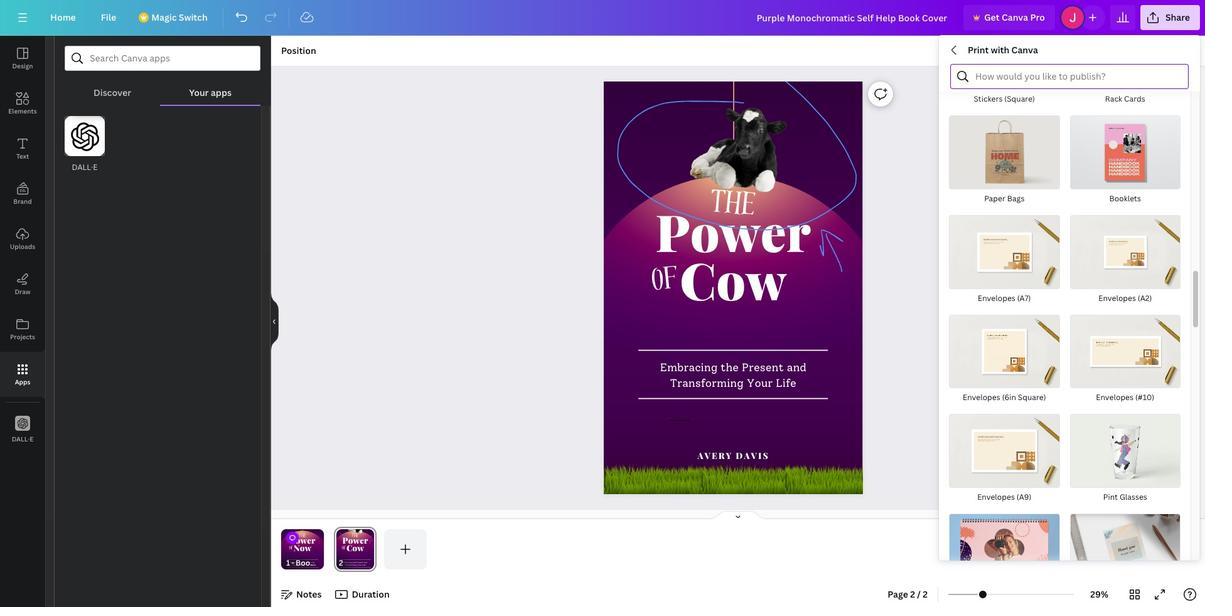 Task type: describe. For each thing, give the bounding box(es) containing it.
notes button
[[276, 585, 327, 605]]

envelopes (#10) image
[[1071, 316, 1181, 388]]

share
[[1166, 11, 1191, 23]]

hide pages image
[[708, 511, 769, 521]]

avery davis
[[698, 450, 770, 462]]

of for of the
[[289, 545, 294, 554]]

1 horizontal spatial and
[[788, 362, 807, 375]]

envelopes for envelopes (6in square)
[[963, 393, 1001, 403]]

postcards (portrait) image
[[1071, 515, 1181, 588]]

power for now
[[290, 535, 316, 546]]

canva assistant image
[[1170, 483, 1185, 498]]

Search Canva apps search field
[[90, 46, 236, 70]]

pro
[[1031, 11, 1046, 23]]

envelopes for envelopes (a9)
[[978, 492, 1016, 503]]

uploads
[[10, 242, 35, 251]]

bags
[[1008, 193, 1025, 204]]

position
[[281, 45, 316, 57]]

pint
[[1104, 492, 1119, 503]]

envelopes (a2) image
[[1071, 216, 1181, 289]]

text button
[[0, 126, 45, 171]]

(#10)
[[1136, 393, 1155, 403]]

elements button
[[0, 81, 45, 126]]

duration
[[352, 589, 390, 601]]

print
[[969, 44, 989, 56]]

discover
[[94, 87, 131, 99]]

0 vertical spatial embracing the present and transforming your life
[[661, 362, 807, 390]]

canva inside get canva pro button
[[1002, 11, 1029, 23]]

(6in
[[1003, 393, 1017, 403]]

of the
[[289, 532, 307, 554]]

wall calendars image
[[950, 515, 1060, 588]]

display
[[681, 419, 691, 423]]

get canva pro
[[985, 11, 1046, 23]]

apps
[[211, 87, 232, 99]]

brand button
[[0, 171, 45, 217]]

avery
[[698, 450, 733, 462]]

davis
[[736, 450, 770, 462]]

0 vertical spatial life
[[777, 377, 797, 390]]

square)
[[1019, 393, 1047, 403]]

text
[[16, 152, 29, 161]]

How would you like to publish? search field
[[976, 65, 1181, 89]]

serif
[[674, 419, 680, 423]]

/
[[918, 589, 921, 601]]

magic switch button
[[131, 5, 218, 30]]

projects
[[10, 333, 35, 342]]

2 2 from the left
[[923, 589, 928, 601]]

rack cards
[[1106, 94, 1146, 104]]

paper bags
[[985, 193, 1025, 204]]

cards
[[1125, 94, 1146, 104]]

draw
[[15, 288, 31, 296]]

side panel tab list
[[0, 36, 45, 453]]

envelopes (a9)
[[978, 492, 1032, 503]]

share button
[[1141, 5, 1201, 30]]

envelopes (a7)
[[979, 293, 1032, 304]]

page 2 / 2 button
[[883, 585, 933, 605]]

projects button
[[0, 307, 45, 352]]

page 2 image
[[334, 530, 377, 570]]

booklets
[[1110, 193, 1142, 204]]

print with canva
[[969, 44, 1039, 56]]

0 horizontal spatial embracing
[[291, 562, 300, 564]]

main menu bar
[[0, 0, 1206, 36]]

uploads button
[[0, 217, 45, 262]]

1 vertical spatial transforming
[[292, 565, 304, 567]]

notes
[[296, 589, 322, 601]]

duration button
[[332, 585, 395, 605]]



Task type: locate. For each thing, give the bounding box(es) containing it.
(a2)
[[1139, 293, 1153, 304]]

0 horizontal spatial and
[[312, 562, 315, 564]]

transforming
[[671, 377, 744, 390], [292, 565, 304, 567]]

get
[[985, 11, 1000, 23]]

position button
[[276, 41, 321, 61]]

1 vertical spatial canva
[[1012, 44, 1039, 56]]

file
[[101, 11, 116, 23]]

home link
[[40, 5, 86, 30]]

get canva pro button
[[964, 5, 1056, 30]]

envelopes (#10)
[[1097, 393, 1155, 403]]

2
[[911, 589, 916, 601], [923, 589, 928, 601]]

1 horizontal spatial 2
[[923, 589, 928, 601]]

1 vertical spatial and
[[312, 562, 315, 564]]

switch
[[179, 11, 208, 23]]

envelopes left (a7)
[[979, 293, 1016, 304]]

brand
[[13, 197, 32, 206]]

0 vertical spatial canva
[[1002, 11, 1029, 23]]

envelopes (6in square) image
[[950, 316, 1060, 388]]

envelopes (a7) image
[[950, 216, 1060, 289]]

0 vertical spatial dall·e
[[72, 162, 98, 173]]

0 vertical spatial transforming
[[671, 377, 744, 390]]

envelopes
[[979, 293, 1016, 304], [1099, 293, 1137, 304], [963, 393, 1001, 403], [1097, 393, 1134, 403], [978, 492, 1016, 503]]

of inside of the
[[289, 545, 294, 554]]

dm serif display
[[669, 419, 691, 423]]

transforming down 'now'
[[292, 565, 304, 567]]

page
[[888, 589, 909, 601]]

envelopes (a2)
[[1099, 293, 1153, 304]]

envelopes for envelopes (a2)
[[1099, 293, 1137, 304]]

0 horizontal spatial present
[[304, 562, 311, 564]]

1 horizontal spatial life
[[777, 377, 797, 390]]

0 vertical spatial power
[[656, 197, 812, 266]]

and
[[788, 362, 807, 375], [312, 562, 315, 564]]

your apps
[[189, 87, 232, 99]]

power
[[656, 197, 812, 266], [290, 535, 316, 546]]

Page title text field
[[349, 558, 354, 570]]

the inside of the
[[299, 532, 307, 541]]

1 horizontal spatial embracing
[[661, 362, 718, 375]]

the
[[709, 178, 758, 234], [721, 362, 739, 375], [299, 532, 307, 541], [301, 562, 304, 564]]

1 horizontal spatial transforming
[[671, 377, 744, 390]]

stickers (square)
[[974, 94, 1036, 104]]

paper bags image
[[950, 116, 1060, 189]]

design
[[12, 62, 33, 70]]

1 vertical spatial dall·e
[[12, 435, 33, 444]]

dall·e inside button
[[12, 435, 33, 444]]

of
[[650, 255, 681, 310], [289, 545, 294, 554]]

embracing down 'now'
[[291, 562, 300, 564]]

envelopes left (a9)
[[978, 492, 1016, 503]]

draw button
[[0, 262, 45, 307]]

envelopes left (6in
[[963, 393, 1001, 403]]

0 horizontal spatial dall·e
[[12, 435, 33, 444]]

with
[[992, 44, 1010, 56]]

1 horizontal spatial of
[[650, 255, 681, 310]]

0 horizontal spatial your
[[189, 87, 209, 99]]

envelopes for envelopes (a7)
[[979, 293, 1016, 304]]

apps button
[[0, 352, 45, 398]]

stickers
[[974, 94, 1003, 104]]

29%
[[1091, 589, 1109, 601]]

envelopes left (a2)
[[1099, 293, 1137, 304]]

0 vertical spatial your
[[189, 87, 209, 99]]

home
[[50, 11, 76, 23]]

1 vertical spatial embracing the present and transforming your life
[[291, 562, 315, 567]]

glasses
[[1120, 492, 1148, 503]]

cow
[[680, 245, 787, 314]]

(a9)
[[1017, 492, 1032, 503]]

life
[[777, 377, 797, 390], [310, 565, 313, 567]]

1 vertical spatial present
[[304, 562, 311, 564]]

2 horizontal spatial your
[[747, 377, 774, 390]]

0 horizontal spatial power
[[290, 535, 316, 546]]

embracing the present and transforming your life
[[661, 362, 807, 390], [291, 562, 315, 567]]

magic switch
[[151, 11, 208, 23]]

power now
[[290, 535, 316, 554]]

1 vertical spatial embracing
[[291, 562, 300, 564]]

elements
[[8, 107, 37, 116]]

(square)
[[1005, 94, 1036, 104]]

Design title text field
[[747, 5, 959, 30]]

1 2 from the left
[[911, 589, 916, 601]]

2 vertical spatial your
[[305, 565, 309, 567]]

embracing
[[661, 362, 718, 375], [291, 562, 300, 564]]

rack
[[1106, 94, 1123, 104]]

0 vertical spatial present
[[743, 362, 785, 375]]

magic
[[151, 11, 177, 23]]

hide image
[[271, 292, 279, 352]]

now
[[294, 543, 312, 554]]

1 vertical spatial your
[[747, 377, 774, 390]]

0 horizontal spatial of
[[289, 545, 294, 554]]

0 vertical spatial and
[[788, 362, 807, 375]]

29% button
[[1080, 585, 1121, 605]]

envelopes for envelopes (#10)
[[1097, 393, 1134, 403]]

1 horizontal spatial power
[[656, 197, 812, 266]]

envelopes left (#10)
[[1097, 393, 1134, 403]]

present
[[743, 362, 785, 375], [304, 562, 311, 564]]

0 horizontal spatial life
[[310, 565, 313, 567]]

0 horizontal spatial 2
[[911, 589, 916, 601]]

1 vertical spatial of
[[289, 545, 294, 554]]

0 horizontal spatial transforming
[[292, 565, 304, 567]]

envelopes (6in square)
[[963, 393, 1047, 403]]

canva left the pro
[[1002, 11, 1029, 23]]

transforming up display
[[671, 377, 744, 390]]

apps
[[15, 378, 30, 387]]

your inside 'your apps' button
[[189, 87, 209, 99]]

1 horizontal spatial your
[[305, 565, 309, 567]]

envelopes (a9) image
[[950, 415, 1060, 488]]

dm
[[669, 419, 674, 423]]

1 vertical spatial power
[[290, 535, 316, 546]]

1 horizontal spatial present
[[743, 362, 785, 375]]

2 right /
[[923, 589, 928, 601]]

paper
[[985, 193, 1006, 204]]

1 vertical spatial life
[[310, 565, 313, 567]]

design button
[[0, 36, 45, 81]]

canva right with
[[1012, 44, 1039, 56]]

booklets image
[[1071, 116, 1181, 189]]

1 horizontal spatial embracing the present and transforming your life
[[661, 362, 807, 390]]

(a7)
[[1018, 293, 1032, 304]]

power cow
[[656, 197, 812, 314]]

file button
[[91, 5, 126, 30]]

page 2 / 2
[[888, 589, 928, 601]]

pint glasses image
[[1071, 415, 1181, 488]]

dall·e button
[[0, 408, 45, 453]]

pint glasses
[[1104, 492, 1148, 503]]

your
[[189, 87, 209, 99], [747, 377, 774, 390], [305, 565, 309, 567]]

0 vertical spatial embracing
[[661, 362, 718, 375]]

power for cow
[[656, 197, 812, 266]]

2 left /
[[911, 589, 916, 601]]

0 horizontal spatial embracing the present and transforming your life
[[291, 562, 315, 567]]

dall·e
[[72, 162, 98, 173], [12, 435, 33, 444]]

discover button
[[65, 71, 160, 105]]

canva
[[1002, 11, 1029, 23], [1012, 44, 1039, 56]]

embracing up display
[[661, 362, 718, 375]]

of for of
[[650, 255, 681, 310]]

0 vertical spatial of
[[650, 255, 681, 310]]

1 horizontal spatial dall·e
[[72, 162, 98, 173]]

your apps button
[[160, 71, 261, 105]]



Task type: vqa. For each thing, say whether or not it's contained in the screenshot.
Of The
yes



